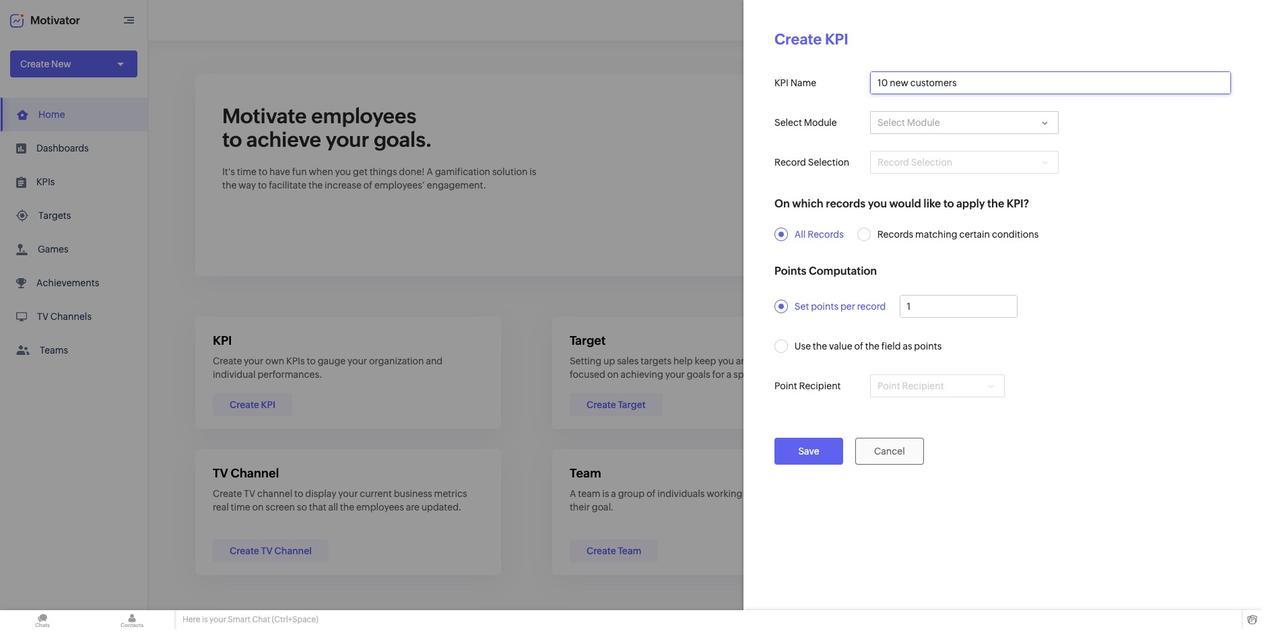 Task type: vqa. For each thing, say whether or not it's contained in the screenshot.
Campaigns
no



Task type: locate. For each thing, give the bounding box(es) containing it.
point recipient inside field
[[878, 381, 944, 391]]

time up way
[[237, 166, 257, 177]]

0 horizontal spatial achieve
[[246, 128, 321, 152]]

points up start
[[915, 341, 942, 352]]

team inside setting up sales targets help keep you and your sales team focused on achieving your goals for a specific time.
[[800, 356, 822, 367]]

1 vertical spatial you
[[868, 197, 887, 210]]

2 selection from the left
[[911, 157, 953, 168]]

tv inside list
[[37, 311, 48, 322]]

employees down the current
[[356, 502, 404, 513]]

1 horizontal spatial create kpi
[[775, 31, 849, 48]]

1 horizontal spatial selection
[[911, 157, 953, 168]]

computation
[[809, 265, 877, 278]]

0 horizontal spatial of
[[364, 180, 373, 191]]

0 horizontal spatial a
[[611, 488, 616, 499]]

is
[[530, 166, 537, 177], [603, 488, 609, 499], [202, 615, 208, 625]]

start creating games and motivate your employees to achieve their goals enthusiastically.
[[927, 356, 1195, 380]]

create kpi up name
[[775, 31, 849, 48]]

0 horizontal spatial you
[[335, 166, 351, 177]]

target down achieving at the bottom of page
[[618, 400, 646, 410]]

their inside start creating games and motivate your employees to achieve their goals enthusiastically.
[[927, 369, 947, 380]]

0 horizontal spatial team
[[570, 466, 602, 480]]

you for target
[[718, 356, 734, 367]]

employees right motivate
[[1100, 356, 1148, 367]]

employees up get
[[311, 104, 417, 128]]

and right organization
[[426, 356, 443, 367]]

1 horizontal spatial team
[[618, 546, 642, 557]]

here is your smart chat (ctrl+space)
[[183, 615, 319, 625]]

your up the 'specific'
[[755, 356, 775, 367]]

kpis up targets
[[36, 177, 55, 187]]

Record Selection field
[[871, 151, 1059, 174]]

and inside setting up sales targets help keep you and your sales team focused on achieving your goals for a specific time.
[[736, 356, 753, 367]]

done!
[[399, 166, 425, 177]]

0 horizontal spatial point
[[775, 381, 798, 391]]

kpis
[[36, 177, 55, 187], [286, 356, 305, 367]]

creating
[[950, 356, 986, 367]]

record up on which records you would like to apply the kpi?
[[878, 157, 910, 168]]

keep
[[695, 356, 716, 367]]

you inside setting up sales targets help keep you and your sales team focused on achieving your goals for a specific time.
[[718, 356, 734, 367]]

1 vertical spatial on
[[252, 502, 264, 513]]

1 vertical spatial target
[[618, 400, 646, 410]]

0 vertical spatial team
[[800, 356, 822, 367]]

points computation
[[775, 265, 877, 278]]

games
[[38, 244, 68, 255]]

select inside field
[[878, 117, 906, 128]]

of inside a team is a group of individuals working together to achieve their goal.
[[647, 488, 656, 499]]

when
[[309, 166, 333, 177]]

on down channel
[[252, 502, 264, 513]]

you inside it's time to have fun when you get things done! a gamification solution is the way to facilitate the increase of employees' engagement.
[[335, 166, 351, 177]]

1 horizontal spatial records
[[878, 229, 914, 240]]

tv down tv channel
[[244, 488, 255, 499]]

1 horizontal spatial points
[[915, 341, 942, 352]]

2 select module from the left
[[878, 117, 940, 128]]

0 vertical spatial of
[[364, 180, 373, 191]]

team inside a team is a group of individuals working together to achieve their goal.
[[578, 488, 601, 499]]

1 vertical spatial employees
[[1100, 356, 1148, 367]]

1 vertical spatial time
[[231, 502, 250, 513]]

1 vertical spatial of
[[855, 341, 864, 352]]

0 vertical spatial target
[[570, 334, 606, 348]]

records down on which records you would like to apply the kpi?
[[878, 229, 914, 240]]

would
[[890, 197, 922, 210]]

individuals
[[658, 488, 705, 499]]

to inside create your own kpis to gauge your organization and individual performances.
[[307, 356, 316, 367]]

0 horizontal spatial goals
[[687, 369, 711, 380]]

1 horizontal spatial you
[[718, 356, 734, 367]]

0 vertical spatial a
[[727, 369, 732, 380]]

your right motivate
[[1079, 356, 1098, 367]]

2 and from the left
[[736, 356, 753, 367]]

your right display
[[338, 488, 358, 499]]

1 record from the left
[[775, 157, 806, 168]]

module down name
[[804, 117, 837, 128]]

None text field
[[871, 72, 1231, 94]]

a right for
[[727, 369, 732, 380]]

0 horizontal spatial is
[[202, 615, 208, 625]]

create down focused
[[587, 400, 616, 410]]

is right solution at the left top
[[530, 166, 537, 177]]

0 horizontal spatial sales
[[617, 356, 639, 367]]

0 horizontal spatial module
[[804, 117, 837, 128]]

1 vertical spatial team
[[578, 488, 601, 499]]

0 horizontal spatial a
[[427, 166, 433, 177]]

of right group on the bottom of page
[[647, 488, 656, 499]]

way
[[239, 180, 256, 191]]

2 vertical spatial achieve
[[796, 488, 830, 499]]

2 vertical spatial you
[[718, 356, 734, 367]]

1 horizontal spatial is
[[530, 166, 537, 177]]

2 goals from the left
[[949, 369, 973, 380]]

a left group on the bottom of page
[[570, 488, 576, 499]]

1 vertical spatial points
[[915, 341, 942, 352]]

2 horizontal spatial is
[[603, 488, 609, 499]]

help
[[674, 356, 693, 367]]

real
[[213, 502, 229, 513]]

create kpi down the individual
[[230, 400, 276, 410]]

recipient down use at right
[[799, 381, 841, 391]]

channel down so
[[275, 546, 312, 557]]

0 horizontal spatial select
[[775, 117, 802, 128]]

you up increase
[[335, 166, 351, 177]]

select module
[[775, 117, 837, 128], [878, 117, 940, 128]]

point recipient
[[775, 381, 841, 391], [878, 381, 944, 391]]

1 point from the left
[[775, 381, 798, 391]]

1 and from the left
[[426, 356, 443, 367]]

selection up records
[[808, 157, 850, 168]]

your inside the motivate employees to achieve your goals.
[[326, 128, 369, 152]]

of down get
[[364, 180, 373, 191]]

a right "done!"
[[427, 166, 433, 177]]

time inside it's time to have fun when you get things done! a gamification solution is the way to facilitate the increase of employees' engagement.
[[237, 166, 257, 177]]

a up goal.
[[611, 488, 616, 499]]

record selection up would
[[878, 157, 953, 168]]

so
[[297, 502, 307, 513]]

dashboard
[[927, 466, 991, 480]]

0 horizontal spatial create kpi
[[230, 400, 276, 410]]

team
[[570, 466, 602, 480], [618, 546, 642, 557]]

your inside the create tv channel to display your current business metrics real time on screen so that all the employees are updated.
[[338, 488, 358, 499]]

record up on
[[775, 157, 806, 168]]

1 horizontal spatial point
[[878, 381, 901, 391]]

your
[[326, 128, 369, 152], [244, 356, 264, 367], [348, 356, 367, 367], [755, 356, 775, 367], [1079, 356, 1098, 367], [666, 369, 685, 380], [338, 488, 358, 499], [210, 615, 226, 625]]

1 horizontal spatial team
[[800, 356, 822, 367]]

Point Recipient field
[[871, 375, 1005, 398]]

0 vertical spatial time
[[237, 166, 257, 177]]

1 select module from the left
[[775, 117, 837, 128]]

point down field
[[878, 381, 901, 391]]

channel up channel
[[231, 466, 279, 480]]

1 horizontal spatial of
[[647, 488, 656, 499]]

new
[[51, 59, 71, 69]]

kpi
[[825, 31, 849, 48], [775, 77, 789, 88], [213, 334, 232, 348], [261, 400, 276, 410]]

1 vertical spatial a
[[611, 488, 616, 499]]

1 horizontal spatial their
[[927, 369, 947, 380]]

create your own kpis to gauge your organization and individual performances.
[[213, 356, 443, 380]]

1 vertical spatial is
[[603, 488, 609, 499]]

you
[[335, 166, 351, 177], [868, 197, 887, 210], [718, 356, 734, 367]]

create
[[775, 31, 822, 48], [20, 59, 49, 69], [213, 356, 242, 367], [230, 400, 259, 410], [587, 400, 616, 410], [213, 488, 242, 499], [230, 546, 259, 557], [587, 546, 616, 557]]

sales
[[617, 356, 639, 367], [776, 356, 798, 367]]

your inside start creating games and motivate your employees to achieve their goals enthusiastically.
[[1079, 356, 1098, 367]]

0 vertical spatial a
[[427, 166, 433, 177]]

0 vertical spatial team
[[570, 466, 602, 480]]

team down group on the bottom of page
[[618, 546, 642, 557]]

2 select from the left
[[878, 117, 906, 128]]

0 horizontal spatial selection
[[808, 157, 850, 168]]

create down goal.
[[587, 546, 616, 557]]

1 horizontal spatial select module
[[878, 117, 940, 128]]

0 horizontal spatial on
[[252, 502, 264, 513]]

of right value
[[855, 341, 864, 352]]

a inside a team is a group of individuals working together to achieve their goal.
[[611, 488, 616, 499]]

kpis up performances.
[[286, 356, 305, 367]]

to inside start creating games and motivate your employees to achieve their goals enthusiastically.
[[1150, 356, 1159, 367]]

2 records from the left
[[878, 229, 914, 240]]

it's
[[222, 166, 235, 177]]

2 sales from the left
[[776, 356, 798, 367]]

gauge
[[318, 356, 346, 367]]

teams
[[40, 345, 68, 356]]

on down up
[[607, 369, 619, 380]]

1 vertical spatial a
[[570, 488, 576, 499]]

channels
[[50, 311, 92, 322]]

0 vertical spatial points
[[811, 301, 839, 312]]

is up goal.
[[603, 488, 609, 499]]

Select Module field
[[871, 111, 1059, 134]]

2 point from the left
[[878, 381, 901, 391]]

2 module from the left
[[907, 117, 940, 128]]

is right here
[[202, 615, 208, 625]]

team
[[800, 356, 822, 367], [578, 488, 601, 499]]

1 horizontal spatial recipient
[[903, 381, 944, 391]]

0 horizontal spatial select module
[[775, 117, 837, 128]]

1 module from the left
[[804, 117, 837, 128]]

game
[[927, 334, 961, 348]]

field
[[882, 341, 901, 352]]

1 horizontal spatial on
[[607, 369, 619, 380]]

display
[[305, 488, 337, 499]]

a
[[427, 166, 433, 177], [570, 488, 576, 499]]

module
[[804, 117, 837, 128], [907, 117, 940, 128]]

tv up real
[[213, 466, 228, 480]]

motivate
[[222, 104, 307, 128]]

goals.
[[374, 128, 432, 152]]

on inside setting up sales targets help keep you and your sales team focused on achieving your goals for a specific time.
[[607, 369, 619, 380]]

the down it's
[[222, 180, 237, 191]]

selection up like
[[911, 157, 953, 168]]

selection
[[808, 157, 850, 168], [911, 157, 953, 168]]

1 vertical spatial create kpi
[[230, 400, 276, 410]]

2 vertical spatial of
[[647, 488, 656, 499]]

and up enthusiastically. at bottom right
[[1020, 356, 1036, 367]]

1 horizontal spatial select
[[878, 117, 906, 128]]

team up goal.
[[570, 466, 602, 480]]

1 vertical spatial achieve
[[1161, 356, 1195, 367]]

sales up time.
[[776, 356, 798, 367]]

points
[[811, 301, 839, 312], [915, 341, 942, 352]]

recipient down start
[[903, 381, 944, 391]]

0 vertical spatial achieve
[[246, 128, 321, 152]]

0 horizontal spatial team
[[578, 488, 601, 499]]

1 goals from the left
[[687, 369, 711, 380]]

team up goal.
[[578, 488, 601, 499]]

records right the all
[[808, 229, 844, 240]]

0 vertical spatial employees
[[311, 104, 417, 128]]

0 horizontal spatial point recipient
[[775, 381, 841, 391]]

2 point recipient from the left
[[878, 381, 944, 391]]

list
[[0, 98, 148, 367]]

save
[[799, 446, 820, 457]]

recipient
[[799, 381, 841, 391], [903, 381, 944, 391]]

1 vertical spatial their
[[570, 502, 590, 513]]

team down use at right
[[800, 356, 822, 367]]

1 horizontal spatial and
[[736, 356, 753, 367]]

1 horizontal spatial record
[[878, 157, 910, 168]]

1 horizontal spatial point recipient
[[878, 381, 944, 391]]

module up record selection field
[[907, 117, 940, 128]]

2 vertical spatial employees
[[356, 502, 404, 513]]

point down time.
[[775, 381, 798, 391]]

point inside field
[[878, 381, 901, 391]]

group
[[618, 488, 645, 499]]

your left the smart
[[210, 615, 226, 625]]

create up the individual
[[213, 356, 242, 367]]

individual
[[213, 369, 256, 380]]

0 horizontal spatial their
[[570, 502, 590, 513]]

the down when
[[309, 180, 323, 191]]

0 vertical spatial is
[[530, 166, 537, 177]]

1 horizontal spatial a
[[727, 369, 732, 380]]

create down channel
[[230, 546, 259, 557]]

and up the 'specific'
[[736, 356, 753, 367]]

facilitate
[[269, 180, 307, 191]]

2 record selection from the left
[[878, 157, 953, 168]]

record selection
[[775, 157, 850, 168], [878, 157, 953, 168]]

0 vertical spatial you
[[335, 166, 351, 177]]

the inside the create tv channel to display your current business metrics real time on screen so that all the employees are updated.
[[340, 502, 354, 513]]

their down start
[[927, 369, 947, 380]]

1 horizontal spatial sales
[[776, 356, 798, 367]]

points right set
[[811, 301, 839, 312]]

employees'
[[375, 180, 425, 191]]

0 vertical spatial on
[[607, 369, 619, 380]]

and
[[426, 356, 443, 367], [736, 356, 753, 367], [1020, 356, 1036, 367]]

1 record selection from the left
[[775, 157, 850, 168]]

create up real
[[213, 488, 242, 499]]

time right real
[[231, 502, 250, 513]]

enthusiastically.
[[975, 369, 1045, 380]]

your up get
[[326, 128, 369, 152]]

working
[[707, 488, 743, 499]]

1 vertical spatial kpis
[[286, 356, 305, 367]]

0 horizontal spatial recipient
[[799, 381, 841, 391]]

the right all
[[340, 502, 354, 513]]

you left would
[[868, 197, 887, 210]]

record selection up which
[[775, 157, 850, 168]]

point recipient down start
[[878, 381, 944, 391]]

targets
[[641, 356, 672, 367]]

their left goal.
[[570, 502, 590, 513]]

sales right up
[[617, 356, 639, 367]]

1 horizontal spatial record selection
[[878, 157, 953, 168]]

a
[[727, 369, 732, 380], [611, 488, 616, 499]]

1 horizontal spatial achieve
[[796, 488, 830, 499]]

setting up sales targets help keep you and your sales team focused on achieving your goals for a specific time.
[[570, 356, 822, 380]]

goals down keep
[[687, 369, 711, 380]]

gamification
[[435, 166, 491, 177]]

0 horizontal spatial records
[[808, 229, 844, 240]]

per
[[841, 301, 856, 312]]

it's time to have fun when you get things done! a gamification solution is the way to facilitate the increase of employees' engagement.
[[222, 166, 537, 191]]

select
[[775, 117, 802, 128], [878, 117, 906, 128]]

which
[[793, 197, 824, 210]]

you up for
[[718, 356, 734, 367]]

tv left channels
[[37, 311, 48, 322]]

channel
[[231, 466, 279, 480], [275, 546, 312, 557]]

achieve inside the motivate employees to achieve your goals.
[[246, 128, 321, 152]]

goals
[[687, 369, 711, 380], [949, 369, 973, 380]]

1 horizontal spatial module
[[907, 117, 940, 128]]

on
[[607, 369, 619, 380], [252, 502, 264, 513]]

2 horizontal spatial and
[[1020, 356, 1036, 367]]

create kpi
[[775, 31, 849, 48], [230, 400, 276, 410]]

2 recipient from the left
[[903, 381, 944, 391]]

0 horizontal spatial kpis
[[36, 177, 55, 187]]

0 horizontal spatial record
[[775, 157, 806, 168]]

specific
[[734, 369, 768, 380]]

0 vertical spatial kpis
[[36, 177, 55, 187]]

and inside create your own kpis to gauge your organization and individual performances.
[[426, 356, 443, 367]]

goals down 'creating'
[[949, 369, 973, 380]]

on inside the create tv channel to display your current business metrics real time on screen so that all the employees are updated.
[[252, 502, 264, 513]]

2 record from the left
[[878, 157, 910, 168]]

tv down screen
[[261, 546, 273, 557]]

target up setting
[[570, 334, 606, 348]]

point recipient down time.
[[775, 381, 841, 391]]

0 horizontal spatial record selection
[[775, 157, 850, 168]]

1 horizontal spatial a
[[570, 488, 576, 499]]

1 horizontal spatial kpis
[[286, 356, 305, 367]]

3 and from the left
[[1020, 356, 1036, 367]]

you for motivate employees
[[335, 166, 351, 177]]

records
[[808, 229, 844, 240], [878, 229, 914, 240]]

0 vertical spatial their
[[927, 369, 947, 380]]

select module inside field
[[878, 117, 940, 128]]

1 horizontal spatial goals
[[949, 369, 973, 380]]

a inside it's time to have fun when you get things done! a gamification solution is the way to facilitate the increase of employees' engagement.
[[427, 166, 433, 177]]

0 horizontal spatial and
[[426, 356, 443, 367]]

2 horizontal spatial achieve
[[1161, 356, 1195, 367]]



Task type: describe. For each thing, give the bounding box(es) containing it.
for
[[713, 369, 725, 380]]

matching
[[916, 229, 958, 240]]

use
[[795, 341, 811, 352]]

are
[[406, 502, 420, 513]]

create new
[[20, 59, 71, 69]]

1 selection from the left
[[808, 157, 850, 168]]

value
[[829, 341, 853, 352]]

a inside setting up sales targets help keep you and your sales team focused on achieving your goals for a specific time.
[[727, 369, 732, 380]]

fun
[[292, 166, 307, 177]]

contacts image
[[90, 610, 175, 629]]

a team is a group of individuals working together to achieve their goal.
[[570, 488, 830, 513]]

recipient inside point recipient field
[[903, 381, 944, 391]]

use the value of the field as points
[[795, 341, 942, 352]]

goals inside setting up sales targets help keep you and your sales team focused on achieving your goals for a specific time.
[[687, 369, 711, 380]]

apply
[[957, 197, 985, 210]]

chats image
[[0, 610, 85, 629]]

set points per record
[[795, 301, 886, 312]]

create up kpi name
[[775, 31, 822, 48]]

2 horizontal spatial of
[[855, 341, 864, 352]]

create inside the create tv channel to display your current business metrics real time on screen so that all the employees are updated.
[[213, 488, 242, 499]]

to inside a team is a group of individuals working together to achieve their goal.
[[785, 488, 794, 499]]

own
[[265, 356, 285, 367]]

2 horizontal spatial you
[[868, 197, 887, 210]]

up
[[604, 356, 615, 367]]

create tv channel
[[230, 546, 312, 557]]

engagement.
[[427, 180, 486, 191]]

set
[[795, 301, 809, 312]]

all
[[795, 229, 806, 240]]

and inside start creating games and motivate your employees to achieve their goals enthusiastically.
[[1020, 356, 1036, 367]]

a inside a team is a group of individuals working together to achieve their goal.
[[570, 488, 576, 499]]

the left field
[[866, 341, 880, 352]]

business
[[394, 488, 432, 499]]

on
[[775, 197, 790, 210]]

user image
[[1221, 9, 1242, 31]]

all records
[[795, 229, 844, 240]]

record selection inside field
[[878, 157, 953, 168]]

time inside the create tv channel to display your current business metrics real time on screen so that all the employees are updated.
[[231, 502, 250, 513]]

all
[[328, 502, 338, 513]]

time.
[[770, 369, 793, 380]]

1 records from the left
[[808, 229, 844, 240]]

kpi name
[[775, 77, 817, 88]]

create tv channel to display your current business metrics real time on screen so that all the employees are updated.
[[213, 488, 467, 513]]

employees inside the create tv channel to display your current business metrics real time on screen so that all the employees are updated.
[[356, 502, 404, 513]]

kpis inside create your own kpis to gauge your organization and individual performances.
[[286, 356, 305, 367]]

0 horizontal spatial points
[[811, 301, 839, 312]]

cancel button
[[856, 438, 924, 465]]

focused
[[570, 369, 606, 380]]

is inside a team is a group of individuals working together to achieve their goal.
[[603, 488, 609, 499]]

the right use at right
[[813, 341, 827, 352]]

motivate
[[1038, 356, 1077, 367]]

your right gauge
[[348, 356, 367, 367]]

setting
[[570, 356, 602, 367]]

tv channel
[[213, 466, 279, 480]]

as
[[903, 341, 913, 352]]

targets
[[38, 210, 71, 221]]

to inside the motivate employees to achieve your goals.
[[222, 128, 242, 152]]

to inside the create tv channel to display your current business metrics real time on screen so that all the employees are updated.
[[294, 488, 304, 499]]

increase
[[325, 180, 362, 191]]

achieve inside a team is a group of individuals working together to achieve their goal.
[[796, 488, 830, 499]]

goals inside start creating games and motivate your employees to achieve their goals enthusiastically.
[[949, 369, 973, 380]]

record
[[858, 301, 886, 312]]

certain
[[960, 229, 990, 240]]

achieve inside start creating games and motivate your employees to achieve their goals enthusiastically.
[[1161, 356, 1195, 367]]

cancel
[[875, 446, 905, 457]]

tv inside the create tv channel to display your current business metrics real time on screen so that all the employees are updated.
[[244, 488, 255, 499]]

1 horizontal spatial target
[[618, 400, 646, 410]]

get
[[353, 166, 368, 177]]

0 vertical spatial channel
[[231, 466, 279, 480]]

together
[[745, 488, 783, 499]]

save button
[[775, 438, 844, 465]]

conditions
[[992, 229, 1039, 240]]

0 horizontal spatial target
[[570, 334, 606, 348]]

the left kpi?
[[988, 197, 1005, 210]]

solution
[[492, 166, 528, 177]]

1 vertical spatial channel
[[275, 546, 312, 557]]

selection inside field
[[911, 157, 953, 168]]

metrics
[[434, 488, 467, 499]]

achievements
[[36, 278, 99, 288]]

employees inside the motivate employees to achieve your goals.
[[311, 104, 417, 128]]

1 sales from the left
[[617, 356, 639, 367]]

their inside a team is a group of individuals working together to achieve their goal.
[[570, 502, 590, 513]]

on which records you would like to apply the kpi?
[[775, 197, 1030, 210]]

games
[[988, 356, 1018, 367]]

like
[[924, 197, 942, 210]]

create left new
[[20, 59, 49, 69]]

1 recipient from the left
[[799, 381, 841, 391]]

achieving
[[621, 369, 664, 380]]

goal.
[[592, 502, 614, 513]]

motivate employees to achieve your goals.
[[222, 104, 432, 152]]

0 vertical spatial create kpi
[[775, 31, 849, 48]]

start
[[927, 356, 948, 367]]

organization
[[369, 356, 424, 367]]

points
[[775, 265, 807, 278]]

things
[[370, 166, 397, 177]]

dashboards
[[36, 143, 89, 154]]

home
[[38, 109, 65, 120]]

updated.
[[422, 502, 462, 513]]

your left own on the bottom of page
[[244, 356, 264, 367]]

1 point recipient from the left
[[775, 381, 841, 391]]

record inside field
[[878, 157, 910, 168]]

motivator
[[30, 14, 80, 27]]

create inside create your own kpis to gauge your organization and individual performances.
[[213, 356, 242, 367]]

list containing home
[[0, 98, 148, 367]]

employees inside start creating games and motivate your employees to achieve their goals enthusiastically.
[[1100, 356, 1148, 367]]

(ctrl+space)
[[272, 615, 319, 625]]

Add Points text field
[[900, 296, 1017, 317]]

module inside field
[[907, 117, 940, 128]]

tv channels
[[37, 311, 92, 322]]

have
[[269, 166, 290, 177]]

create down the individual
[[230, 400, 259, 410]]

channel
[[257, 488, 293, 499]]

1 vertical spatial team
[[618, 546, 642, 557]]

that
[[309, 502, 327, 513]]

smart
[[228, 615, 251, 625]]

here
[[183, 615, 200, 625]]

of inside it's time to have fun when you get things done! a gamification solution is the way to facilitate the increase of employees' engagement.
[[364, 180, 373, 191]]

1 select from the left
[[775, 117, 802, 128]]

records matching certain conditions
[[878, 229, 1039, 240]]

2 vertical spatial is
[[202, 615, 208, 625]]

is inside it's time to have fun when you get things done! a gamification solution is the way to facilitate the increase of employees' engagement.
[[530, 166, 537, 177]]

performances.
[[258, 369, 323, 380]]

create team
[[587, 546, 642, 557]]

chat
[[252, 615, 270, 625]]

create tv channel link
[[213, 540, 329, 563]]

create target
[[587, 400, 646, 410]]

name
[[791, 77, 817, 88]]

your down help
[[666, 369, 685, 380]]



